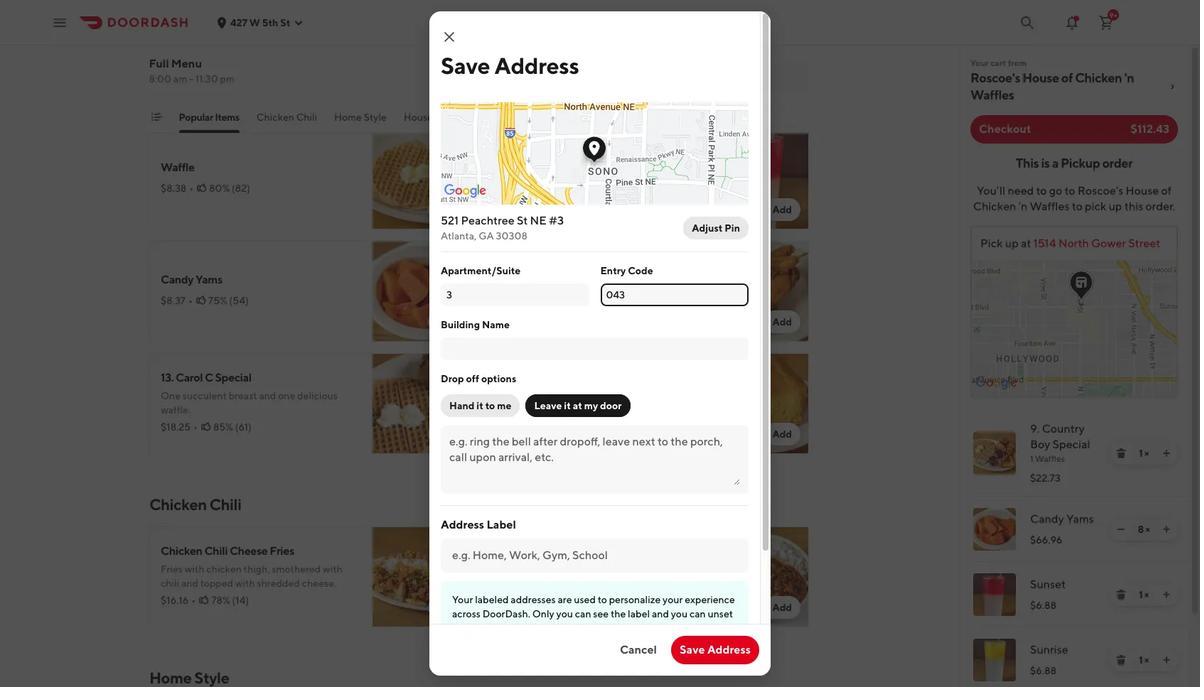 Task type: locate. For each thing, give the bounding box(es) containing it.
1 vertical spatial a
[[1053, 156, 1059, 171]]

0 vertical spatial 1 ×
[[1140, 448, 1150, 460]]

1 horizontal spatial choice
[[552, 53, 582, 65]]

83%
[[547, 295, 566, 307]]

0 horizontal spatial candy yams image
[[373, 241, 474, 342]]

to inside 'your labeled addresses are used to personalize your experience across doordash. only you can see the label and you can unset it at anytime.'
[[598, 595, 608, 606]]

1 horizontal spatial chicken chili
[[257, 112, 318, 123]]

$22.70 •
[[497, 70, 535, 82]]

you down the your
[[671, 609, 688, 620]]

2 you from the left
[[671, 609, 688, 620]]

pm
[[221, 73, 235, 85]]

house inside you'll need to go to roscoe's house of chicken 'n waffles to pick up this order.
[[1126, 184, 1160, 198]]

or right rice
[[687, 552, 697, 566]]

• for $18.25 •
[[194, 422, 198, 433]]

× for sunrise
[[1145, 655, 1150, 667]]

candy yams image
[[373, 241, 474, 342], [974, 509, 1017, 551]]

$6.88
[[497, 190, 523, 201], [1031, 600, 1057, 612], [1031, 666, 1057, 677]]

×
[[1145, 448, 1150, 460], [1146, 524, 1151, 536], [1145, 590, 1150, 601], [1145, 655, 1150, 667]]

1 × for sunset
[[1140, 590, 1150, 601]]

0 vertical spatial waffles
[[971, 88, 1015, 102]]

chicken inside button
[[257, 112, 295, 123]]

9. country boy special image down 1. scoe's 1/4 chicken prepared in southern style image
[[373, 16, 474, 117]]

9+
[[1110, 10, 1118, 19]]

hand
[[450, 401, 475, 412]]

roscoe's inside you'll need to go to roscoe's house of chicken 'n waffles to pick up this order.
[[1078, 184, 1124, 198]]

2 horizontal spatial it
[[564, 401, 571, 412]]

corn bread image
[[709, 354, 810, 455]]

0 horizontal spatial sunset
[[497, 154, 531, 167]]

candy yams up $8.37 •
[[161, 273, 223, 287]]

powered by google image inside save address dialog
[[445, 184, 487, 199]]

2 can from the left
[[690, 609, 706, 620]]

0 vertical spatial candy yams image
[[373, 241, 474, 342]]

2 vertical spatial waffles
[[1036, 454, 1066, 465]]

special inside 13. carol c special one succulent breast and one delicious waffle.
[[215, 371, 252, 385]]

this
[[1017, 156, 1040, 171]]

sunset down $66.96
[[1031, 578, 1067, 592]]

$6.88 for sunrise
[[1031, 666, 1057, 677]]

(54) right "83%" on the left top of the page
[[568, 295, 588, 307]]

st inside 521 peachtree st ne #3 atlanta, ga 30308
[[517, 214, 528, 228]]

1 horizontal spatial candy yams
[[1031, 513, 1095, 526]]

0 vertical spatial roscoe's
[[971, 70, 1021, 85]]

special for 13. carol c special one succulent breast and one delicious waffle.
[[215, 371, 252, 385]]

2 vertical spatial at
[[461, 623, 470, 635]]

country inside '9. country boy special three wings and a choice of two waffles or potato salad or french fries'
[[172, 27, 213, 41]]

• right $22.70
[[531, 70, 535, 82]]

your inside 'your labeled addresses are used to personalize your experience across doordash. only you can see the label and you can unset it at anytime.'
[[452, 595, 473, 606]]

• for $22.70 •
[[531, 70, 535, 82]]

1 vertical spatial candy
[[1031, 513, 1065, 526]]

0 vertical spatial boy
[[215, 27, 235, 41]]

0 horizontal spatial 'n
[[1019, 200, 1028, 213]]

house up this
[[1126, 184, 1160, 198]]

sides
[[491, 112, 515, 123]]

waffles
[[306, 46, 338, 58]]

1 1 × from the top
[[1140, 448, 1150, 460]]

or right waffles
[[340, 46, 349, 58]]

special for 9. country boy special 1 waffles
[[1053, 438, 1091, 452]]

1 horizontal spatial your
[[971, 58, 990, 68]]

save down the experience
[[680, 644, 706, 657]]

or right "rice"
[[567, 571, 576, 583]]

1 ×
[[1140, 448, 1150, 460], [1140, 590, 1150, 601], [1140, 655, 1150, 667]]

$22.73 down potato
[[161, 78, 191, 89]]

add for candy yams
[[437, 317, 457, 328]]

succulent
[[183, 391, 227, 402]]

address
[[495, 52, 580, 79], [441, 519, 485, 532], [708, 644, 751, 657]]

13. carol c special image
[[373, 354, 474, 455]]

1 horizontal spatial boy
[[1031, 438, 1051, 452]]

0 vertical spatial remove item from cart image
[[1116, 448, 1128, 460]]

• right $5.39
[[526, 408, 530, 419]]

at down across at left bottom
[[461, 623, 470, 635]]

• for $8.38 •
[[189, 183, 194, 194]]

2 remove item from cart image from the top
[[1116, 590, 1128, 601]]

1 vertical spatial powered by google image
[[976, 376, 1018, 391]]

1 horizontal spatial at
[[573, 401, 583, 412]]

9. country boy special image
[[373, 16, 474, 117], [974, 433, 1017, 475]]

0 vertical spatial up
[[1110, 200, 1123, 213]]

1 vertical spatial 1 ×
[[1140, 590, 1150, 601]]

70%
[[545, 190, 565, 201]]

$5.39
[[497, 408, 523, 419]]

add for sunset
[[773, 204, 793, 216]]

1 × for 9. country boy special
[[1140, 448, 1150, 460]]

waffle image
[[373, 129, 474, 230]]

1 vertical spatial sunset image
[[974, 574, 1017, 617]]

0 horizontal spatial save
[[441, 52, 490, 79]]

1 vertical spatial one
[[161, 391, 181, 402]]

$18.25
[[161, 422, 191, 433]]

st left ne
[[517, 214, 528, 228]]

yams left remove one from cart icon
[[1067, 513, 1095, 526]]

1 horizontal spatial roscoe's
[[1078, 184, 1124, 198]]

boy inside '9. country boy special three wings and a choice of two waffles or potato salad or french fries'
[[215, 27, 235, 41]]

$9.28 •
[[497, 588, 530, 600]]

0 horizontal spatial your
[[452, 595, 473, 606]]

1 horizontal spatial 9. country boy special image
[[974, 433, 1017, 475]]

• down lemonade
[[526, 190, 530, 201]]

waffles inside you'll need to go to roscoe's house of chicken 'n waffles to pick up this order.
[[1031, 200, 1070, 213]]

$5.09 •
[[497, 295, 531, 307]]

chicken
[[1076, 70, 1123, 85], [257, 112, 295, 123], [974, 200, 1017, 213], [149, 496, 207, 514], [161, 545, 203, 559], [536, 552, 578, 566]]

1 horizontal spatial can
[[690, 609, 706, 620]]

Entry Code text field
[[607, 288, 743, 302]]

0 vertical spatial fries
[[270, 545, 294, 559]]

north
[[1059, 237, 1090, 250]]

$6.88 •
[[497, 190, 530, 201]]

1 vertical spatial country
[[1043, 423, 1085, 436]]

(96)
[[234, 78, 253, 89]]

order
[[1103, 156, 1134, 171]]

0 horizontal spatial sunset image
[[709, 129, 810, 230]]

choice up 79% (101)
[[552, 53, 582, 65]]

1 add one to cart image from the top
[[1162, 448, 1173, 460]]

$22.73 •
[[161, 78, 198, 89]]

1 vertical spatial sunset
[[1031, 578, 1067, 592]]

'n inside you'll need to go to roscoe's house of chicken 'n waffles to pick up this order.
[[1019, 200, 1028, 213]]

e.g. ring the bell after dropoff, leave next to the porch, call upon arrival, etc. text field
[[450, 435, 741, 486]]

$6.88 down lemonade
[[497, 190, 523, 201]]

chili left home
[[297, 112, 318, 123]]

me
[[497, 401, 512, 412]]

1 horizontal spatial st
[[517, 214, 528, 228]]

2 (54) from the left
[[568, 295, 588, 307]]

1 horizontal spatial a
[[1053, 156, 1059, 171]]

$16.16
[[161, 596, 189, 607]]

• right $18.25
[[194, 422, 198, 433]]

one wing
[[497, 273, 548, 287]]

and left the 'one'
[[259, 391, 276, 402]]

save address
[[441, 52, 580, 79], [680, 644, 751, 657]]

at inside button
[[573, 401, 583, 412]]

chili
[[161, 578, 179, 590]]

chicken chili up chicken
[[149, 496, 241, 514]]

1
[[1140, 448, 1143, 460], [1031, 454, 1034, 465], [1140, 590, 1143, 601], [1140, 655, 1143, 667]]

$22.73 down 9. country boy special 1 waffles in the right bottom of the page
[[1031, 473, 1061, 485]]

anytime.
[[472, 623, 511, 635]]

st right 5th
[[281, 17, 291, 28]]

$22.73 for $22.73
[[1031, 473, 1061, 485]]

of left two
[[275, 46, 284, 58]]

special inside '9. country boy special three wings and a choice of two waffles or potato salad or french fries'
[[237, 27, 273, 41]]

• right $5.09
[[527, 295, 531, 307]]

$6.88 up sunrise in the right bottom of the page
[[1031, 600, 1057, 612]]

map region
[[395, 0, 759, 314], [895, 215, 1201, 397]]

house left combos
[[404, 112, 434, 123]]

to
[[1037, 184, 1048, 198], [1065, 184, 1076, 198], [1073, 200, 1083, 213], [486, 401, 495, 412], [598, 595, 608, 606]]

1. scoe's 1/4 chicken prepared in southern style image
[[373, 0, 474, 5]]

of up white
[[524, 552, 534, 566]]

9. inside '9. country boy special three wings and a choice of two waffles or potato salad or french fries'
[[161, 27, 170, 41]]

fries
[[264, 60, 283, 72]]

1 horizontal spatial $22.73
[[1031, 473, 1061, 485]]

add one to cart image
[[1162, 448, 1173, 460], [1162, 590, 1173, 601], [1162, 655, 1173, 667]]

78% (14)
[[211, 596, 249, 607]]

can down the experience
[[690, 609, 706, 620]]

comes
[[497, 53, 528, 65]]

and down the your
[[652, 609, 669, 620]]

0 vertical spatial one
[[497, 273, 519, 287]]

boy for 9. country boy special three wings and a choice of two waffles or potato salad or french fries
[[215, 27, 235, 41]]

cheese.
[[302, 578, 337, 590]]

you'll
[[978, 184, 1006, 198]]

building name
[[441, 319, 510, 331]]

only
[[533, 609, 555, 620]]

code
[[628, 265, 654, 277]]

1 vertical spatial chicken chili
[[149, 496, 241, 514]]

can down the used
[[575, 609, 592, 620]]

with right 'comes'
[[530, 53, 550, 65]]

remove item from cart image right 9. country boy special 1 waffles in the right bottom of the page
[[1116, 448, 1128, 460]]

1 remove item from cart image from the top
[[1116, 448, 1128, 460]]

• for $5.39 •
[[526, 408, 530, 419]]

of inside you'll need to go to roscoe's house of chicken 'n waffles to pick up this order.
[[1162, 184, 1173, 198]]

one
[[497, 273, 519, 287], [161, 391, 181, 402]]

$6.88 down sunrise in the right bottom of the page
[[1031, 666, 1057, 677]]

0 vertical spatial save
[[441, 52, 490, 79]]

and inside 13. carol c special one succulent breast and one delicious waffle.
[[259, 391, 276, 402]]

your labeled addresses are used to personalize your experience across doordash. only you can see the label and you can unset it at anytime.
[[452, 595, 735, 635]]

house down from
[[1023, 70, 1060, 85]]

2 1 × from the top
[[1140, 590, 1150, 601]]

• for $16.16 •
[[192, 596, 196, 607]]

• right $16.16
[[192, 596, 196, 607]]

'n inside 'roscoe's house of chicken 'n waffles'
[[1125, 70, 1135, 85]]

427
[[231, 17, 248, 28]]

1 vertical spatial save address
[[680, 644, 751, 657]]

sunset up lemonade
[[497, 154, 531, 167]]

$16.16 •
[[161, 596, 196, 607]]

• right $8.37
[[188, 295, 193, 307]]

cheese
[[230, 545, 268, 559]]

you down are
[[557, 609, 573, 620]]

• for $6.88 •
[[526, 190, 530, 201]]

521
[[441, 214, 459, 228]]

1 horizontal spatial house
[[1023, 70, 1060, 85]]

chili inside button
[[297, 112, 318, 123]]

waffles inside 9. country boy special 1 waffles
[[1036, 454, 1066, 465]]

candy yams image for 9.
[[974, 509, 1017, 551]]

sunset image
[[709, 129, 810, 230], [974, 574, 1017, 617]]

your up across at left bottom
[[452, 595, 473, 606]]

street
[[1129, 237, 1161, 250]]

boy inside 9. country boy special 1 waffles
[[1031, 438, 1051, 452]]

chili up beans.
[[580, 552, 603, 566]]

2 horizontal spatial at
[[1022, 237, 1032, 250]]

add button for candy yams
[[429, 311, 465, 334]]

one up waffle.
[[161, 391, 181, 402]]

1 vertical spatial at
[[573, 401, 583, 412]]

sunset lemonade and fruit punch.
[[497, 154, 618, 184]]

0 horizontal spatial can
[[575, 609, 592, 620]]

1 can from the left
[[575, 609, 592, 620]]

1 horizontal spatial candy
[[1031, 513, 1065, 526]]

powered by google image for map region to the right
[[976, 376, 1018, 391]]

0 vertical spatial chicken chili
[[257, 112, 318, 123]]

0 vertical spatial 9.
[[161, 27, 170, 41]]

at for 1514
[[1022, 237, 1032, 250]]

0 horizontal spatial at
[[461, 623, 470, 635]]

remove item from cart image
[[1116, 448, 1128, 460], [1116, 590, 1128, 601]]

0 vertical spatial sunset image
[[709, 129, 810, 230]]

(54) for wing
[[568, 295, 588, 307]]

fries up chili
[[161, 564, 183, 576]]

remove item from cart image for sunset
[[1116, 590, 1128, 601]]

0 vertical spatial a
[[236, 46, 241, 58]]

1 horizontal spatial one
[[497, 273, 519, 287]]

your left cart
[[971, 58, 990, 68]]

and inside '9. country boy special three wings and a choice of two waffles or potato salad or french fries'
[[217, 46, 234, 58]]

a up french
[[236, 46, 241, 58]]

chicken chili cheese fries image
[[373, 527, 474, 628]]

waffles for roscoe's
[[971, 88, 1015, 102]]

doordash.
[[483, 609, 531, 620]]

lemonade
[[497, 173, 545, 184]]

it inside button
[[564, 401, 571, 412]]

rice
[[548, 571, 565, 583]]

0 vertical spatial 9. country boy special image
[[373, 16, 474, 117]]

1 vertical spatial add one to cart image
[[1162, 590, 1173, 601]]

add button for chicken chili cheese fries
[[429, 597, 465, 620]]

30308
[[496, 231, 528, 242]]

roscoe's house of chicken 'n waffles link
[[971, 70, 1179, 104]]

up
[[1110, 200, 1123, 213], [1006, 237, 1019, 250]]

special for 9. country boy special three wings and a choice of two waffles or potato salad or french fries
[[237, 27, 273, 41]]

3 1 × from the top
[[1140, 655, 1150, 667]]

yams up 75%
[[196, 273, 223, 287]]

1 for sunset
[[1140, 590, 1143, 601]]

add for corn bread
[[773, 429, 793, 440]]

0 horizontal spatial choice
[[243, 46, 273, 58]]

• for $8.37 •
[[188, 295, 193, 307]]

• right the '-'
[[194, 78, 198, 89]]

0 horizontal spatial it
[[452, 623, 459, 635]]

at left 'my'
[[573, 401, 583, 412]]

it inside button
[[477, 401, 484, 412]]

3 add one to cart image from the top
[[1162, 655, 1173, 667]]

choice up french
[[243, 46, 273, 58]]

1514 north gower street link
[[1032, 237, 1161, 250]]

add button for one wing
[[764, 311, 801, 334]]

1 horizontal spatial sunset image
[[974, 574, 1017, 617]]

0 horizontal spatial 9. country boy special image
[[373, 16, 474, 117]]

(47)
[[567, 190, 585, 201]]

0 horizontal spatial yams
[[196, 273, 223, 287]]

powered by google image
[[445, 184, 487, 199], [976, 376, 1018, 391]]

1 vertical spatial up
[[1006, 237, 1019, 250]]

0 horizontal spatial boy
[[215, 27, 235, 41]]

0 vertical spatial $22.73
[[161, 78, 191, 89]]

breast
[[229, 391, 257, 402]]

a inside '9. country boy special three wings and a choice of two waffles or potato salad or french fries'
[[236, 46, 241, 58]]

list
[[960, 410, 1190, 688]]

chili up chicken
[[205, 545, 228, 559]]

to left me at the bottom left of page
[[486, 401, 495, 412]]

save down close save address image
[[441, 52, 490, 79]]

$22.73 for $22.73 •
[[161, 78, 191, 89]]

candy yams image for 75% (54)
[[373, 241, 474, 342]]

roscoe's up pick at the right top of page
[[1078, 184, 1124, 198]]

fries up smothered
[[270, 545, 294, 559]]

special inside 9. country boy special 1 waffles
[[1053, 438, 1091, 452]]

roscoe's
[[971, 70, 1021, 85], [1078, 184, 1124, 198]]

your for your labeled addresses are used to personalize your experience across doordash. only you can see the label and you can unset it at anytime.
[[452, 595, 473, 606]]

of up order.
[[1162, 184, 1173, 198]]

label
[[628, 609, 650, 620]]

2 vertical spatial 1 ×
[[1140, 655, 1150, 667]]

house
[[1023, 70, 1060, 85], [404, 112, 434, 123], [1126, 184, 1160, 198]]

are
[[558, 595, 572, 606]]

leave
[[535, 401, 562, 412]]

85% (61)
[[213, 422, 252, 433]]

and
[[217, 46, 234, 58], [547, 173, 564, 184], [259, 391, 276, 402], [181, 578, 199, 590], [652, 609, 669, 620]]

address label
[[441, 519, 516, 532]]

over
[[605, 552, 627, 566]]

0 horizontal spatial fries
[[161, 564, 183, 576]]

apartment/suite
[[441, 265, 521, 277]]

chili inside bowl of chicken chili over white rice or beans over white rice or beans.
[[580, 552, 603, 566]]

and right 'wings'
[[217, 46, 234, 58]]

bowl of chicken chili over white rice or beans over white rice or beans.
[[497, 552, 730, 583]]

ne
[[530, 214, 547, 228]]

choice inside '9. country boy special three wings and a choice of two waffles or potato salad or french fries'
[[243, 46, 273, 58]]

powered by google image for map region inside the save address dialog
[[445, 184, 487, 199]]

country for 9. country boy special three wings and a choice of two waffles or potato salad or french fries
[[172, 27, 213, 41]]

1 (54) from the left
[[229, 295, 249, 307]]

0 horizontal spatial you
[[557, 609, 573, 620]]

sunset inside sunset lemonade and fruit punch.
[[497, 154, 531, 167]]

country inside 9. country boy special 1 waffles
[[1043, 423, 1085, 436]]

× for candy yams
[[1146, 524, 1151, 536]]

boy
[[215, 27, 235, 41], [1031, 438, 1051, 452]]

× for sunset
[[1145, 590, 1150, 601]]

and up 70%
[[547, 173, 564, 184]]

at left 1514
[[1022, 237, 1032, 250]]

'n up $112.43
[[1125, 70, 1135, 85]]

0 vertical spatial address
[[495, 52, 580, 79]]

leave it at my door button
[[526, 395, 631, 418]]

roscoe's down cart
[[971, 70, 1021, 85]]

1 horizontal spatial sunset
[[1031, 578, 1067, 592]]

1 vertical spatial waffles
[[1031, 200, 1070, 213]]

chicken inside bowl of chicken chili over white rice or beans over white rice or beans.
[[536, 552, 578, 566]]

candy up $8.37 •
[[161, 273, 194, 287]]

• right $9.28
[[525, 588, 530, 600]]

0 horizontal spatial map region
[[395, 0, 759, 314]]

to right the go
[[1065, 184, 1076, 198]]

0 vertical spatial sunset
[[497, 154, 531, 167]]

0 vertical spatial st
[[281, 17, 291, 28]]

of down notification bell icon
[[1062, 70, 1074, 85]]

options
[[482, 374, 517, 385]]

• for $9.28 •
[[525, 588, 530, 600]]

0 horizontal spatial (54)
[[229, 295, 249, 307]]

1 vertical spatial your
[[452, 595, 473, 606]]

Building Name text field
[[447, 342, 743, 356]]

• right $8.38
[[189, 183, 194, 194]]

a right is
[[1053, 156, 1059, 171]]

1 horizontal spatial save address
[[680, 644, 751, 657]]

Apartment/Suite text field
[[447, 288, 584, 302]]

add for bowl of chicken chili over white rice or beans
[[773, 603, 793, 614]]

atlanta,
[[441, 231, 477, 242]]

9. inside 9. country boy special 1 waffles
[[1031, 423, 1040, 436]]

9. country boy special image left 9. country boy special 1 waffles in the right bottom of the page
[[974, 433, 1017, 475]]

0 vertical spatial add one to cart image
[[1162, 448, 1173, 460]]

(54) right 75%
[[229, 295, 249, 307]]

1 vertical spatial boy
[[1031, 438, 1051, 452]]

0 horizontal spatial address
[[441, 519, 485, 532]]

0 vertical spatial special
[[237, 27, 273, 41]]

list containing 9. country boy special
[[960, 410, 1190, 688]]

home style
[[335, 112, 387, 123]]

0 horizontal spatial one
[[161, 391, 181, 402]]

$6.88 for sunset
[[1031, 600, 1057, 612]]

one up apartment/suite text field
[[497, 273, 519, 287]]

2 add one to cart image from the top
[[1162, 590, 1173, 601]]

it for to
[[477, 401, 484, 412]]

1 vertical spatial remove item from cart image
[[1116, 590, 1128, 601]]

0 vertical spatial candy yams
[[161, 273, 223, 287]]

1 inside 9. country boy special 1 waffles
[[1031, 454, 1034, 465]]

candy yams up $66.96
[[1031, 513, 1095, 526]]

2 vertical spatial house
[[1126, 184, 1160, 198]]

or up pm
[[218, 60, 228, 72]]

1 vertical spatial 9.
[[1031, 423, 1040, 436]]

add one to cart image for 9. country boy special
[[1162, 448, 1173, 460]]

$112.43
[[1131, 122, 1170, 136]]

1514
[[1034, 237, 1057, 250]]

0 horizontal spatial candy yams
[[161, 273, 223, 287]]

menu
[[172, 57, 202, 70]]

1 horizontal spatial (54)
[[568, 295, 588, 307]]

of inside bowl of chicken chili over white rice or beans over white rice or beans.
[[524, 552, 534, 566]]

0 horizontal spatial house
[[404, 112, 434, 123]]

save address up sides
[[441, 52, 580, 79]]

1 for 9. country boy special
[[1140, 448, 1143, 460]]

and right chili
[[181, 578, 199, 590]]

to up see
[[598, 595, 608, 606]]

9.
[[161, 27, 170, 41], [1031, 423, 1040, 436]]

76% (96)
[[214, 78, 253, 89]]

chicken chili down fries
[[257, 112, 318, 123]]

up left this
[[1110, 200, 1123, 213]]

1 horizontal spatial you
[[671, 609, 688, 620]]

up right the pick
[[1006, 237, 1019, 250]]

9. country boy special 1 waffles
[[1031, 423, 1091, 465]]

chicken inside you'll need to go to roscoe's house of chicken 'n waffles to pick up this order.
[[974, 200, 1017, 213]]

2 horizontal spatial address
[[708, 644, 751, 657]]

'n down need
[[1019, 200, 1028, 213]]

remove item from cart image up remove item from cart image
[[1116, 590, 1128, 601]]

of up (101)
[[584, 53, 593, 65]]

save address down unset
[[680, 644, 751, 657]]

waffles inside 'roscoe's house of chicken 'n waffles'
[[971, 88, 1015, 102]]

0 horizontal spatial candy
[[161, 273, 194, 287]]

full menu 8:00 am - 11:30 pm
[[149, 57, 235, 85]]

1 vertical spatial house
[[404, 112, 434, 123]]

Address Label text field
[[452, 549, 738, 564]]

candy up $66.96
[[1031, 513, 1065, 526]]

0 vertical spatial powered by google image
[[445, 184, 487, 199]]

1 vertical spatial special
[[215, 371, 252, 385]]

0 vertical spatial house
[[1023, 70, 1060, 85]]



Task type: vqa. For each thing, say whether or not it's contained in the screenshot.
'Items' within Popular Items button
no



Task type: describe. For each thing, give the bounding box(es) containing it.
chili up cheese
[[210, 496, 241, 514]]

with up the cheese.
[[323, 564, 343, 576]]

wing
[[521, 273, 548, 287]]

76%
[[214, 78, 232, 89]]

• for $5.09 •
[[527, 295, 531, 307]]

to inside button
[[486, 401, 495, 412]]

it for at
[[564, 401, 571, 412]]

1 horizontal spatial address
[[495, 52, 580, 79]]

5th
[[262, 17, 279, 28]]

mac & cheese image
[[709, 0, 810, 5]]

entry
[[601, 265, 626, 277]]

chicken.
[[595, 53, 633, 65]]

12 items, open order cart image
[[1099, 14, 1116, 31]]

0 vertical spatial $6.88
[[497, 190, 523, 201]]

topped
[[200, 578, 233, 590]]

leave it at my door
[[535, 401, 622, 412]]

addresses
[[511, 595, 556, 606]]

address inside button
[[708, 644, 751, 657]]

and inside sunset lemonade and fruit punch.
[[547, 173, 564, 184]]

add button for 13. carol c special
[[429, 423, 465, 446]]

french
[[230, 60, 262, 72]]

at for my
[[573, 401, 583, 412]]

save address inside save address button
[[680, 644, 751, 657]]

sunset for sunset
[[1031, 578, 1067, 592]]

$8.37
[[161, 295, 186, 307]]

0 vertical spatial save address
[[441, 52, 580, 79]]

1 horizontal spatial fries
[[270, 545, 294, 559]]

pin
[[725, 223, 741, 234]]

1 vertical spatial candy yams
[[1031, 513, 1095, 526]]

adjust pin
[[692, 223, 741, 234]]

$5.39 •
[[497, 408, 530, 419]]

chili inside chicken chili cheese fries fries with chicken thigh, smothered with chili and topped with shredded cheese.
[[205, 545, 228, 559]]

waffles for 9.
[[1036, 454, 1066, 465]]

roscoe's inside 'roscoe's house of chicken 'n waffles'
[[971, 70, 1021, 85]]

house inside button
[[404, 112, 434, 123]]

and inside 'your labeled addresses are used to personalize your experience across doordash. only you can see the label and you can unset it at anytime.'
[[652, 609, 669, 620]]

$5.09
[[497, 295, 524, 307]]

popular
[[179, 112, 214, 123]]

open menu image
[[51, 14, 68, 31]]

add one to cart image
[[1162, 524, 1173, 536]]

sides button
[[491, 110, 515, 133]]

0 horizontal spatial chicken chili
[[149, 496, 241, 514]]

house combos button
[[404, 110, 474, 133]]

items
[[215, 112, 240, 123]]

1 horizontal spatial yams
[[1067, 513, 1095, 526]]

chicken
[[206, 564, 242, 576]]

w
[[250, 17, 260, 28]]

map region inside save address dialog
[[395, 0, 759, 314]]

of inside '9. country boy special three wings and a choice of two waffles or potato salad or french fries'
[[275, 46, 284, 58]]

save inside save address button
[[680, 644, 706, 657]]

Item Search search field
[[605, 67, 798, 83]]

to left the go
[[1037, 184, 1048, 198]]

remove one from cart image
[[1116, 524, 1128, 536]]

82% (51)
[[545, 408, 583, 419]]

to left pick at the right top of page
[[1073, 200, 1083, 213]]

chicken chili button
[[257, 110, 318, 133]]

country for 9. country boy special 1 waffles
[[1043, 423, 1085, 436]]

the
[[611, 609, 626, 620]]

75% (54)
[[208, 295, 249, 307]]

1 vertical spatial address
[[441, 519, 485, 532]]

(54) for yams
[[229, 295, 249, 307]]

house inside 'roscoe's house of chicken 'n waffles'
[[1023, 70, 1060, 85]]

with up topped
[[185, 564, 204, 576]]

1 × for sunrise
[[1140, 655, 1150, 667]]

$9.28
[[497, 588, 522, 600]]

condiments
[[623, 112, 678, 123]]

across
[[452, 609, 481, 620]]

pick
[[981, 237, 1004, 250]]

hand it to me button
[[441, 395, 520, 418]]

popular items
[[179, 112, 240, 123]]

combos
[[436, 112, 474, 123]]

roscoe's house of chicken 'n waffles
[[971, 70, 1135, 102]]

sunrise
[[1031, 644, 1069, 657]]

add for 13. carol c special
[[437, 429, 457, 440]]

boy for 9. country boy special 1 waffles
[[1031, 438, 1051, 452]]

add for 9. country boy special
[[437, 92, 457, 103]]

× for 9. country boy special
[[1145, 448, 1150, 460]]

1 you from the left
[[557, 609, 573, 620]]

-
[[190, 73, 194, 85]]

white
[[521, 571, 546, 583]]

with up '(14)'
[[235, 578, 255, 590]]

it inside 'your labeled addresses are used to personalize your experience across doordash. only you can see the label and you can unset it at anytime.'
[[452, 623, 459, 635]]

86% (15)
[[545, 588, 584, 600]]

smothered
[[272, 564, 321, 576]]

add button for 9. country boy special
[[429, 86, 465, 109]]

at inside 'your labeled addresses are used to personalize your experience across doordash. only you can see the label and you can unset it at anytime.'
[[461, 623, 470, 635]]

add button for bowl of chicken chili over white rice or beans
[[764, 597, 801, 620]]

add button for sunset
[[764, 199, 801, 221]]

bowl of chicken chili over white rice or beans image
[[709, 527, 810, 628]]

pick up at 1514 north gower street
[[981, 237, 1161, 250]]

experience
[[685, 595, 735, 606]]

(15)
[[567, 588, 584, 600]]

chicken inside 'roscoe's house of chicken 'n waffles'
[[1076, 70, 1123, 85]]

personalize
[[610, 595, 661, 606]]

0 horizontal spatial up
[[1006, 237, 1019, 250]]

one wing image
[[709, 241, 810, 342]]

save address button
[[672, 637, 760, 665]]

• for $22.73 •
[[194, 78, 198, 89]]

8:00
[[149, 73, 172, 85]]

add for waffle
[[437, 204, 457, 216]]

full
[[149, 57, 169, 70]]

chicken inside chicken chili cheese fries fries with chicken thigh, smothered with chili and topped with shredded cheese.
[[161, 545, 203, 559]]

add for one wing
[[773, 317, 793, 328]]

waffle
[[161, 161, 195, 174]]

peachtree
[[461, 214, 515, 228]]

of inside 'roscoe's house of chicken 'n waffles'
[[1062, 70, 1074, 85]]

1 horizontal spatial map region
[[895, 215, 1201, 397]]

c
[[205, 371, 213, 385]]

(61)
[[235, 422, 252, 433]]

is
[[1042, 156, 1051, 171]]

sunset for sunset lemonade and fruit punch.
[[497, 154, 531, 167]]

13.
[[161, 371, 174, 385]]

punch.
[[587, 173, 618, 184]]

add one to cart image for sunrise
[[1162, 655, 1173, 667]]

home
[[335, 112, 362, 123]]

0 horizontal spatial st
[[281, 17, 291, 28]]

add button for corn bread
[[764, 423, 801, 446]]

11:30
[[196, 73, 219, 85]]

beverages button
[[532, 110, 580, 133]]

save address dialog
[[395, 0, 771, 688]]

(82)
[[232, 183, 250, 194]]

9. for 9. country boy special 1 waffles
[[1031, 423, 1040, 436]]

up inside you'll need to go to roscoe's house of chicken 'n waffles to pick up this order.
[[1110, 200, 1123, 213]]

two
[[286, 46, 304, 58]]

83% (54)
[[547, 295, 588, 307]]

extra condiments
[[597, 112, 678, 123]]

your cart from
[[971, 58, 1027, 68]]

close save address image
[[441, 28, 458, 46]]

beverages
[[532, 112, 580, 123]]

house combos
[[404, 112, 474, 123]]

9. for 9. country boy special three wings and a choice of two waffles or potato salad or french fries
[[161, 27, 170, 41]]

85%
[[213, 422, 233, 433]]

cancel button
[[612, 637, 666, 665]]

and inside chicken chili cheese fries fries with chicken thigh, smothered with chili and topped with shredded cheese.
[[181, 578, 199, 590]]

am
[[174, 73, 188, 85]]

sunrise image
[[974, 640, 1017, 682]]

#3
[[549, 214, 564, 228]]

wings
[[189, 46, 215, 58]]

add one to cart image for sunset
[[1162, 590, 1173, 601]]

82%
[[545, 408, 565, 419]]

comes with choice of chicken.
[[497, 53, 633, 65]]

hand it to me
[[450, 401, 512, 412]]

your for your cart from
[[971, 58, 990, 68]]

0 vertical spatial candy
[[161, 273, 194, 287]]

remove item from cart image
[[1116, 655, 1128, 667]]

notification bell image
[[1064, 14, 1081, 31]]

1 for sunrise
[[1140, 655, 1143, 667]]

remove item from cart image for 9. country boy special
[[1116, 448, 1128, 460]]

this is a pickup order
[[1017, 156, 1134, 171]]

go
[[1050, 184, 1063, 198]]

style
[[364, 112, 387, 123]]

80% (82)
[[209, 183, 250, 194]]

add for chicken chili cheese fries
[[437, 603, 457, 614]]

80%
[[209, 183, 230, 194]]

extra condiments button
[[597, 110, 678, 133]]

79% (101)
[[551, 70, 593, 82]]

add button for waffle
[[429, 199, 465, 221]]

fruit
[[566, 173, 585, 184]]

over
[[497, 571, 519, 583]]

one inside 13. carol c special one succulent breast and one delicious waffle.
[[161, 391, 181, 402]]

white
[[629, 552, 661, 566]]



